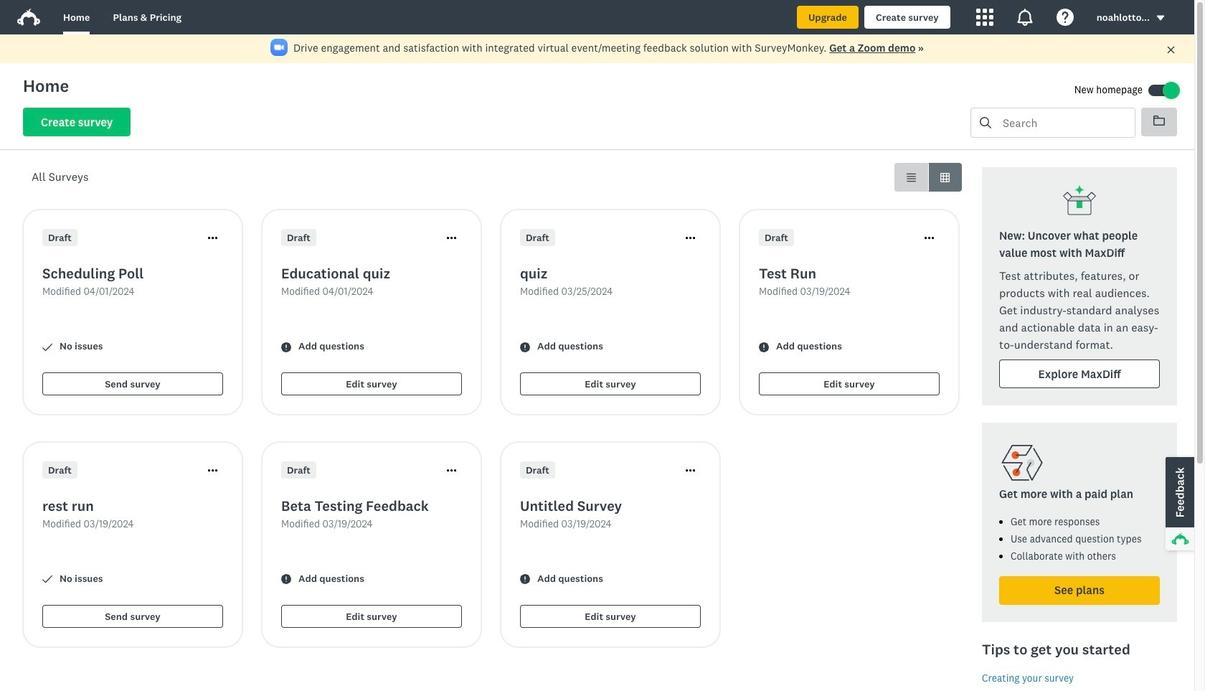 Task type: locate. For each thing, give the bounding box(es) containing it.
dropdown arrow icon image
[[1156, 13, 1166, 23], [1158, 16, 1165, 21]]

0 horizontal spatial warning image
[[520, 575, 530, 585]]

warning image
[[759, 342, 769, 352], [520, 575, 530, 585]]

brand logo image
[[17, 6, 40, 29], [17, 9, 40, 26]]

x image
[[1167, 45, 1176, 55]]

no issues image
[[42, 342, 52, 352]]

0 vertical spatial warning image
[[759, 342, 769, 352]]

group
[[895, 163, 963, 192]]

products icon image
[[977, 9, 994, 26], [977, 9, 994, 26]]

response based pricing icon image
[[1000, 440, 1046, 486]]

warning image
[[281, 342, 291, 352], [520, 342, 530, 352], [281, 575, 291, 585]]

1 brand logo image from the top
[[17, 6, 40, 29]]

folders image
[[1154, 115, 1166, 126]]

folders image
[[1154, 116, 1166, 126]]



Task type: describe. For each thing, give the bounding box(es) containing it.
search image
[[981, 117, 992, 128]]

help icon image
[[1057, 9, 1074, 26]]

1 vertical spatial warning image
[[520, 575, 530, 585]]

2 brand logo image from the top
[[17, 9, 40, 26]]

1 horizontal spatial warning image
[[759, 342, 769, 352]]

no issues image
[[42, 575, 52, 585]]

notification center icon image
[[1017, 9, 1034, 26]]

search image
[[981, 117, 992, 128]]

Search text field
[[992, 108, 1136, 137]]

max diff icon image
[[1063, 184, 1098, 219]]



Task type: vqa. For each thing, say whether or not it's contained in the screenshot.
topmost NO ISSUES icon
yes



